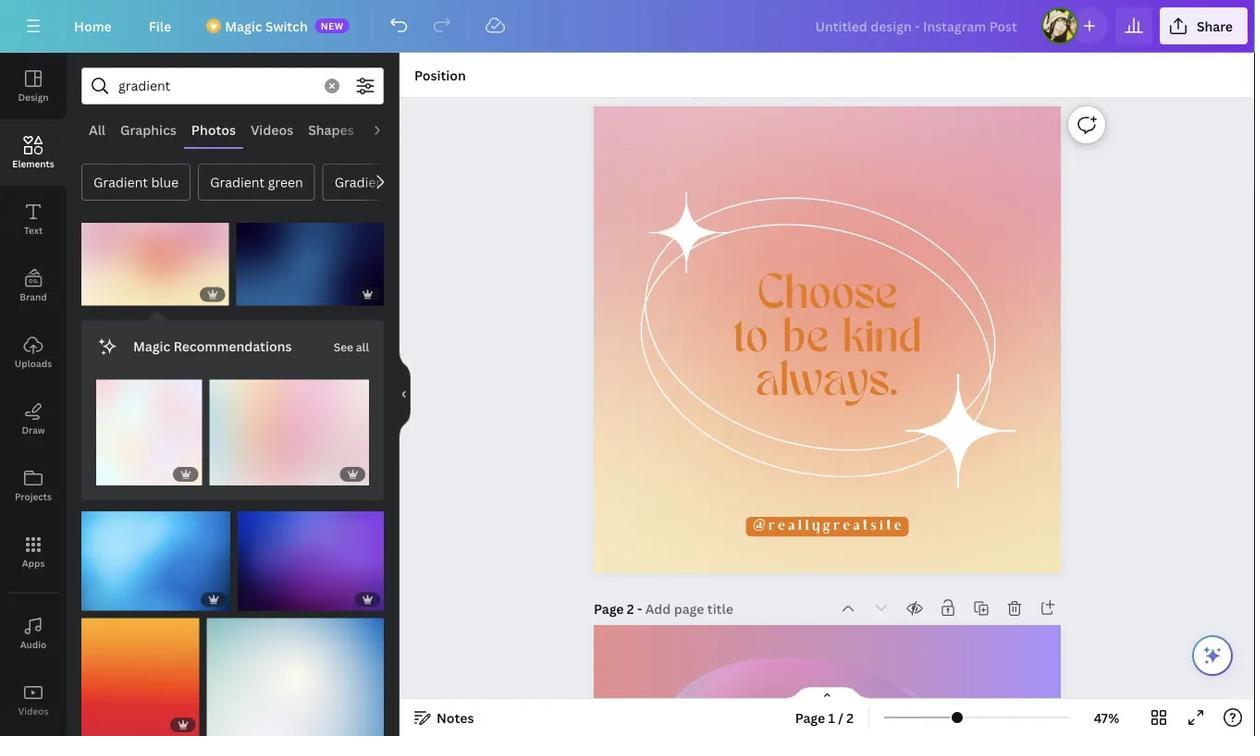 Task type: vqa. For each thing, say whether or not it's contained in the screenshot.
top 'audio' button
yes



Task type: describe. For each thing, give the bounding box(es) containing it.
design button
[[0, 53, 67, 119]]

1 vertical spatial videos button
[[0, 667, 67, 734]]

choose to be kind always.
[[734, 272, 922, 407]]

all
[[356, 340, 369, 355]]

gradient green button
[[198, 164, 315, 201]]

see all
[[334, 340, 369, 355]]

page for page 2 -
[[594, 600, 624, 617]]

page for page 1 / 2
[[795, 709, 825, 727]]

home link
[[59, 7, 127, 44]]

1 horizontal spatial videos button
[[243, 112, 301, 147]]

all button
[[81, 112, 113, 147]]

starred image
[[0, 734, 67, 736]]

graphics button
[[113, 112, 184, 147]]

home
[[74, 17, 112, 35]]

red orange gradient background image
[[81, 618, 200, 736]]

share
[[1197, 17, 1233, 35]]

/
[[838, 709, 844, 727]]

notes button
[[407, 703, 482, 733]]

1 vertical spatial audio button
[[0, 600, 67, 667]]

choose
[[758, 272, 897, 319]]

brand button
[[0, 253, 67, 319]]

47% button
[[1077, 703, 1137, 733]]

brand
[[20, 291, 47, 303]]

abstract blur image
[[210, 380, 369, 486]]

share button
[[1160, 7, 1248, 44]]

new
[[321, 19, 344, 32]]

blue
[[151, 173, 179, 191]]

show pages image
[[783, 687, 872, 701]]

pink gradient background image
[[81, 223, 229, 306]]

colorful gradient square image
[[96, 380, 202, 486]]

page 1 / 2 button
[[788, 703, 861, 733]]

47%
[[1094, 709, 1120, 727]]

audio inside side panel tab list
[[20, 638, 47, 651]]

recommendations
[[174, 338, 292, 355]]

elements
[[12, 157, 54, 170]]

magic for magic switch
[[225, 17, 262, 35]]

gradient green
[[210, 173, 303, 191]]

graphics
[[120, 121, 177, 138]]

file button
[[134, 7, 186, 44]]

magic switch
[[225, 17, 308, 35]]

green
[[268, 173, 303, 191]]

-
[[637, 600, 642, 617]]

draw
[[22, 424, 45, 436]]

Design title text field
[[801, 7, 1034, 44]]

magic for magic recommendations
[[133, 338, 171, 355]]

gradient blue
[[93, 173, 179, 191]]

be
[[783, 316, 829, 363]]

gradient red
[[335, 173, 413, 191]]

position
[[415, 66, 466, 84]]

text button
[[0, 186, 67, 253]]

gradient for gradient red
[[335, 173, 389, 191]]

gradient for gradient green
[[210, 173, 265, 191]]

to
[[734, 316, 769, 363]]

side panel tab list
[[0, 53, 67, 736]]

projects
[[15, 490, 52, 503]]

hide image
[[399, 350, 411, 439]]

1
[[829, 709, 835, 727]]

canva assistant image
[[1202, 645, 1224, 667]]



Task type: locate. For each thing, give the bounding box(es) containing it.
magic
[[225, 17, 262, 35], [133, 338, 171, 355]]

0 vertical spatial page
[[594, 600, 624, 617]]

videos up 'starred' image
[[18, 705, 49, 718]]

draw button
[[0, 386, 67, 452]]

2 gradient from the left
[[210, 173, 265, 191]]

0 vertical spatial magic
[[225, 17, 262, 35]]

position button
[[407, 60, 473, 90]]

2 left -
[[627, 600, 634, 617]]

1 horizontal spatial gradient
[[210, 173, 265, 191]]

photos button
[[184, 112, 243, 147]]

page left -
[[594, 600, 624, 617]]

0 vertical spatial audio
[[369, 121, 406, 138]]

shapes button
[[301, 112, 362, 147]]

gradient for gradient blue
[[93, 173, 148, 191]]

audio
[[369, 121, 406, 138], [20, 638, 47, 651]]

shapes
[[308, 121, 354, 138]]

gradient blue button
[[81, 164, 191, 201]]

videos button
[[243, 112, 301, 147], [0, 667, 67, 734]]

magic left switch
[[225, 17, 262, 35]]

0 horizontal spatial videos
[[18, 705, 49, 718]]

1 horizontal spatial 2
[[847, 709, 854, 727]]

color background image
[[238, 512, 384, 611]]

always.
[[756, 360, 899, 407]]

@reallygreatsite
[[753, 520, 905, 533]]

main menu bar
[[0, 0, 1256, 53]]

1 horizontal spatial videos
[[251, 121, 293, 138]]

0 horizontal spatial 2
[[627, 600, 634, 617]]

gradient left green
[[210, 173, 265, 191]]

apps
[[22, 557, 45, 569]]

1 vertical spatial audio
[[20, 638, 47, 651]]

page 1 / 2
[[795, 709, 854, 727]]

apps button
[[0, 519, 67, 586]]

videos
[[251, 121, 293, 138], [18, 705, 49, 718]]

gradient left 'red'
[[335, 173, 389, 191]]

page left 1
[[795, 709, 825, 727]]

2 right /
[[847, 709, 854, 727]]

gradient inside button
[[93, 173, 148, 191]]

0 horizontal spatial audio
[[20, 638, 47, 651]]

gradient left "blue"
[[93, 173, 148, 191]]

page
[[594, 600, 624, 617], [795, 709, 825, 727]]

page inside page 1 / 2 button
[[795, 709, 825, 727]]

3 gradient from the left
[[335, 173, 389, 191]]

uploads button
[[0, 319, 67, 386]]

videos up green
[[251, 121, 293, 138]]

magic inside the main menu bar
[[225, 17, 262, 35]]

audio down the apps
[[20, 638, 47, 651]]

1 vertical spatial videos
[[18, 705, 49, 718]]

gradient
[[93, 173, 148, 191], [210, 173, 265, 191], [335, 173, 389, 191]]

0 horizontal spatial gradient
[[93, 173, 148, 191]]

audio up gradient red button on the top of page
[[369, 121, 406, 138]]

videos inside side panel tab list
[[18, 705, 49, 718]]

gradient red button
[[323, 164, 425, 201]]

see all button
[[332, 328, 371, 365]]

file
[[149, 17, 171, 35]]

0 horizontal spatial audio button
[[0, 600, 67, 667]]

page 2 -
[[594, 600, 645, 617]]

audio button
[[362, 112, 413, 147], [0, 600, 67, 667]]

0 vertical spatial 2
[[627, 600, 634, 617]]

photos
[[191, 121, 236, 138]]

0 horizontal spatial magic
[[133, 338, 171, 355]]

red
[[392, 173, 413, 191]]

2
[[627, 600, 634, 617], [847, 709, 854, 727]]

all
[[89, 121, 106, 138]]

see
[[334, 340, 353, 355]]

2 inside button
[[847, 709, 854, 727]]

0 vertical spatial audio button
[[362, 112, 413, 147]]

1 horizontal spatial audio
[[369, 121, 406, 138]]

aesthetic geometric minimalist line image
[[639, 192, 1016, 487]]

elements button
[[0, 119, 67, 186]]

audio button down the apps
[[0, 600, 67, 667]]

magic recommendations
[[133, 338, 292, 355]]

2 horizontal spatial gradient
[[335, 173, 389, 191]]

Page title text field
[[645, 599, 735, 618]]

1 vertical spatial magic
[[133, 338, 171, 355]]

1 vertical spatial 2
[[847, 709, 854, 727]]

1 vertical spatial page
[[795, 709, 825, 727]]

0 vertical spatial videos button
[[243, 112, 301, 147]]

1 horizontal spatial page
[[795, 709, 825, 727]]

group
[[81, 212, 229, 306], [236, 212, 384, 306], [96, 369, 202, 486], [210, 369, 369, 486], [81, 501, 230, 611], [238, 501, 384, 611], [81, 607, 200, 736], [207, 607, 384, 736]]

notes
[[437, 709, 474, 727]]

0 horizontal spatial page
[[594, 600, 624, 617]]

gradient blue background image
[[236, 223, 384, 306]]

text
[[24, 224, 43, 236]]

1 horizontal spatial magic
[[225, 17, 262, 35]]

kind
[[843, 316, 922, 363]]

magic left recommendations
[[133, 338, 171, 355]]

Search elements search field
[[118, 68, 314, 104]]

1 horizontal spatial audio button
[[362, 112, 413, 147]]

projects button
[[0, 452, 67, 519]]

audio button up gradient red button on the top of page
[[362, 112, 413, 147]]

0 horizontal spatial videos button
[[0, 667, 67, 734]]

blue gradient background image
[[81, 512, 230, 611]]

design
[[18, 91, 49, 103]]

1 gradient from the left
[[93, 173, 148, 191]]

switch
[[265, 17, 308, 35]]

uploads
[[15, 357, 52, 370]]

0 vertical spatial videos
[[251, 121, 293, 138]]

a blue color gradient image
[[207, 618, 384, 736]]



